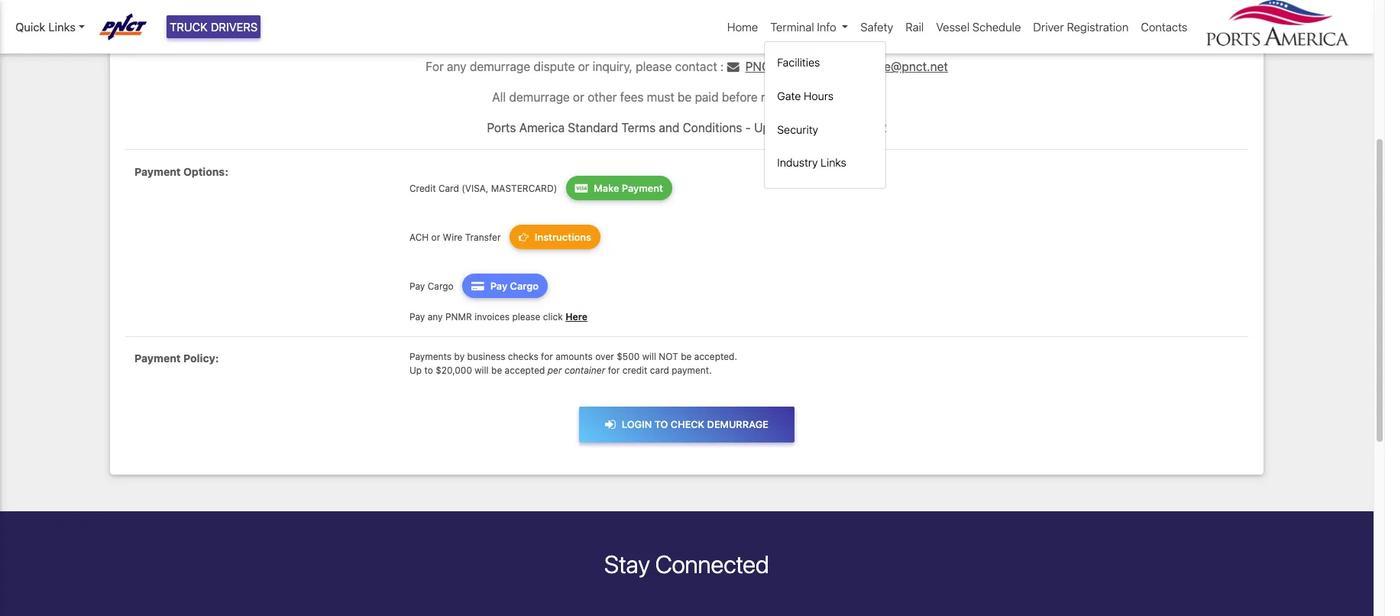 Task type: vqa. For each thing, say whether or not it's contained in the screenshot.
middle clone image
no



Task type: describe. For each thing, give the bounding box(es) containing it.
dispute
[[534, 60, 575, 73]]

1 vertical spatial please
[[512, 311, 541, 322]]

login to check demurrage
[[622, 419, 769, 430]]

home
[[728, 20, 759, 34]]

terminal info
[[771, 20, 837, 34]]

by
[[454, 351, 465, 362]]

credit card alt image
[[472, 281, 491, 291]]

accepted.
[[695, 351, 738, 362]]

credit
[[410, 182, 436, 194]]

vessel schedule link
[[930, 12, 1028, 42]]

here link
[[566, 311, 588, 322]]

1 horizontal spatial pay cargo
[[491, 279, 539, 292]]

stay
[[605, 549, 650, 578]]

driver registration link
[[1028, 12, 1135, 42]]

0 vertical spatial or
[[578, 60, 590, 73]]

truck
[[170, 20, 208, 34]]

vessel
[[937, 20, 970, 34]]

for
[[426, 60, 444, 73]]

for any demurrage dispute or inquiry, please contact :
[[426, 60, 727, 73]]

0 vertical spatial demurrage
[[470, 60, 531, 73]]

payments
[[410, 351, 452, 362]]

2 vertical spatial be
[[492, 365, 502, 376]]

business
[[467, 351, 506, 362]]

payment inside make payment link
[[622, 182, 663, 194]]

demurrage
[[707, 419, 769, 430]]

17th,
[[828, 121, 855, 135]]

safety
[[861, 20, 894, 34]]

not
[[659, 351, 679, 362]]

ach or wire transfer
[[410, 231, 504, 243]]

credit card (visa, mastercard)
[[410, 182, 560, 194]]

registration
[[1067, 20, 1129, 34]]

pay cargo link
[[462, 273, 548, 298]]

instructions
[[535, 231, 592, 243]]

terminal
[[771, 20, 815, 34]]

home link
[[722, 12, 765, 42]]

fees
[[620, 90, 644, 104]]

terminal info link
[[765, 12, 855, 42]]

2022
[[858, 121, 887, 135]]

0 vertical spatial for
[[541, 351, 553, 362]]

quick
[[15, 20, 45, 34]]

-
[[746, 121, 751, 135]]

facilities link
[[772, 49, 880, 77]]

ports america standard terms and conditions - update june 17th, 2022 link
[[487, 121, 887, 135]]

container
[[565, 365, 606, 376]]

invoices
[[475, 311, 510, 322]]

truck drivers link
[[167, 15, 261, 39]]

1 vertical spatial to
[[655, 419, 668, 430]]

1 horizontal spatial will
[[643, 351, 657, 362]]

transfer
[[465, 231, 501, 243]]

payment policy:
[[135, 352, 219, 365]]

payments by business checks for amounts over $500 will not be accepted. up to $20,000 will be accepted per container for credit card payment.
[[410, 351, 738, 376]]

links for quick links
[[48, 20, 76, 34]]

pay left pnmr
[[410, 311, 425, 322]]

vessel schedule
[[937, 20, 1022, 34]]

credit
[[623, 365, 648, 376]]

:
[[721, 60, 724, 73]]

over
[[596, 351, 614, 362]]

click
[[543, 311, 563, 322]]

truck drivers
[[170, 20, 258, 34]]

up
[[410, 365, 422, 376]]

all demurrage or other fees must be paid before recieving container(s)
[[492, 90, 882, 104]]

pnct.disputes.demurrage@pnct.net
[[746, 60, 949, 73]]

other
[[588, 90, 617, 104]]

0 vertical spatial be
[[678, 90, 692, 104]]

2 vertical spatial or
[[432, 231, 440, 243]]

pnct.disputes.demurrage@pnct.net link
[[727, 60, 949, 73]]

link image
[[713, 17, 731, 29]]

1 vertical spatial be
[[681, 351, 692, 362]]

june
[[798, 121, 825, 135]]

card
[[439, 182, 459, 194]]

checks
[[508, 351, 539, 362]]

paid
[[695, 90, 719, 104]]

schedule
[[973, 20, 1022, 34]]

make
[[594, 182, 619, 194]]

options:
[[183, 165, 228, 178]]

inquiry,
[[593, 60, 633, 73]]

1 vertical spatial or
[[573, 90, 585, 104]]

before
[[722, 90, 758, 104]]

stay connected
[[605, 549, 770, 578]]

payment options:
[[135, 165, 228, 178]]

quick links link
[[15, 18, 85, 36]]



Task type: locate. For each thing, give the bounding box(es) containing it.
contacts
[[1141, 20, 1188, 34]]

pay down ach
[[410, 280, 425, 292]]

security
[[778, 123, 819, 136]]

any
[[447, 60, 467, 73], [428, 311, 443, 322]]

1 vertical spatial will
[[475, 365, 489, 376]]

demurrage up america
[[509, 90, 570, 104]]

contacts link
[[1135, 12, 1194, 42]]

payment.
[[672, 365, 712, 376]]

pay cargo
[[491, 279, 539, 292], [410, 280, 456, 292]]

0 vertical spatial will
[[643, 351, 657, 362]]

0 horizontal spatial for
[[541, 351, 553, 362]]

america
[[519, 121, 565, 135]]

terms
[[622, 121, 656, 135]]

will down business
[[475, 365, 489, 376]]

0 horizontal spatial links
[[48, 20, 76, 34]]

or
[[578, 60, 590, 73], [573, 90, 585, 104], [432, 231, 440, 243]]

info
[[817, 20, 837, 34]]

payment for payment policy:
[[135, 352, 181, 365]]

sign in image
[[605, 418, 622, 431]]

rail link
[[900, 12, 930, 42]]

mastercard)
[[491, 182, 557, 194]]

gate hours
[[778, 89, 834, 102]]

0 vertical spatial any
[[447, 60, 467, 73]]

links
[[48, 20, 76, 34], [821, 156, 847, 169]]

login
[[622, 419, 652, 430]]

will up card
[[643, 351, 657, 362]]

1 vertical spatial demurrage
[[509, 90, 570, 104]]

hand o right image
[[519, 232, 535, 242]]

pnmr
[[446, 311, 472, 322]]

0 vertical spatial please
[[636, 60, 672, 73]]

standard
[[568, 121, 619, 135]]

facilities
[[778, 56, 820, 69]]

pay any pnmr invoices please click here
[[410, 311, 588, 322]]

to
[[425, 365, 433, 376], [655, 419, 668, 430]]

please
[[636, 60, 672, 73], [512, 311, 541, 322]]

login to check demurrage link
[[579, 407, 795, 442]]

payment for payment options:
[[135, 165, 181, 178]]

safety link
[[855, 12, 900, 42]]

0 vertical spatial links
[[48, 20, 76, 34]]

quick links
[[15, 20, 76, 34]]

for up per
[[541, 351, 553, 362]]

wire
[[443, 231, 463, 243]]

payment right make
[[622, 182, 663, 194]]

contact
[[675, 60, 718, 73]]

be left paid
[[678, 90, 692, 104]]

cargo up pnmr
[[428, 280, 454, 292]]

container(s)
[[815, 90, 882, 104]]

here
[[566, 311, 588, 322]]

driver
[[1034, 20, 1065, 34]]

industry
[[778, 156, 818, 169]]

any left pnmr
[[428, 311, 443, 322]]

1 horizontal spatial for
[[608, 365, 620, 376]]

to inside payments by business checks for amounts over $500 will not be accepted. up to $20,000 will be accepted per container for credit card payment.
[[425, 365, 433, 376]]

any right for
[[447, 60, 467, 73]]

for
[[541, 351, 553, 362], [608, 365, 620, 376]]

for down over
[[608, 365, 620, 376]]

instructions link
[[510, 224, 601, 249]]

pay
[[491, 279, 508, 292], [410, 280, 425, 292], [410, 311, 425, 322]]

1 vertical spatial for
[[608, 365, 620, 376]]

1 horizontal spatial links
[[821, 156, 847, 169]]

update
[[754, 121, 795, 135]]

ports
[[487, 121, 516, 135]]

1 vertical spatial payment
[[622, 182, 663, 194]]

to right login
[[655, 419, 668, 430]]

0 horizontal spatial please
[[512, 311, 541, 322]]

be up payment.
[[681, 351, 692, 362]]

any for demurrage
[[447, 60, 467, 73]]

1 vertical spatial links
[[821, 156, 847, 169]]

to right up
[[425, 365, 433, 376]]

pay up 'pay any pnmr invoices please click here'
[[491, 279, 508, 292]]

demurrage up all
[[470, 60, 531, 73]]

0 horizontal spatial to
[[425, 365, 433, 376]]

or right ach
[[432, 231, 440, 243]]

card
[[650, 365, 670, 376]]

recieving
[[761, 90, 812, 104]]

pay cargo up 'pay any pnmr invoices please click here'
[[491, 279, 539, 292]]

industry links link
[[772, 149, 880, 177]]

links right quick
[[48, 20, 76, 34]]

demurrage
[[470, 60, 531, 73], [509, 90, 570, 104]]

driver registration
[[1034, 20, 1129, 34]]

be
[[678, 90, 692, 104], [681, 351, 692, 362], [492, 365, 502, 376]]

conditions
[[683, 121, 743, 135]]

policy:
[[183, 352, 219, 365]]

0 horizontal spatial any
[[428, 311, 443, 322]]

$20,000
[[436, 365, 472, 376]]

0 horizontal spatial will
[[475, 365, 489, 376]]

ach
[[410, 231, 429, 243]]

gate
[[778, 89, 801, 102]]

0 horizontal spatial pay cargo
[[410, 280, 456, 292]]

cc visa image
[[575, 183, 594, 193]]

must
[[647, 90, 675, 104]]

ports america standard terms and conditions - update june 17th, 2022
[[487, 121, 887, 135]]

be down business
[[492, 365, 502, 376]]

check
[[671, 419, 705, 430]]

0 vertical spatial payment
[[135, 165, 181, 178]]

payment left options:
[[135, 165, 181, 178]]

rail
[[906, 20, 924, 34]]

cargo
[[510, 279, 539, 292], [428, 280, 454, 292]]

gate hours link
[[772, 82, 880, 111]]

or left inquiry,
[[578, 60, 590, 73]]

make payment link
[[566, 175, 673, 200]]

0 vertical spatial to
[[425, 365, 433, 376]]

will
[[643, 351, 657, 362], [475, 365, 489, 376]]

make payment
[[594, 182, 663, 194]]

1 horizontal spatial cargo
[[510, 279, 539, 292]]

payment left policy:
[[135, 352, 181, 365]]

any for pnmr
[[428, 311, 443, 322]]

links for industry links
[[821, 156, 847, 169]]

2 vertical spatial payment
[[135, 352, 181, 365]]

please left click
[[512, 311, 541, 322]]

pay cargo up pnmr
[[410, 280, 456, 292]]

drivers
[[211, 20, 258, 34]]

please up must
[[636, 60, 672, 73]]

1 vertical spatial any
[[428, 311, 443, 322]]

$500
[[617, 351, 640, 362]]

hours
[[804, 89, 834, 102]]

or left other
[[573, 90, 585, 104]]

per
[[548, 365, 562, 376]]

1 horizontal spatial to
[[655, 419, 668, 430]]

and
[[659, 121, 680, 135]]

1 horizontal spatial please
[[636, 60, 672, 73]]

envelope image
[[727, 60, 740, 73]]

cargo up 'pay any pnmr invoices please click here'
[[510, 279, 539, 292]]

links down the security link
[[821, 156, 847, 169]]

security link
[[772, 115, 880, 144]]

1 horizontal spatial any
[[447, 60, 467, 73]]

industry links
[[778, 156, 847, 169]]

payment
[[135, 165, 181, 178], [622, 182, 663, 194], [135, 352, 181, 365]]

all
[[492, 90, 506, 104]]

0 horizontal spatial cargo
[[428, 280, 454, 292]]



